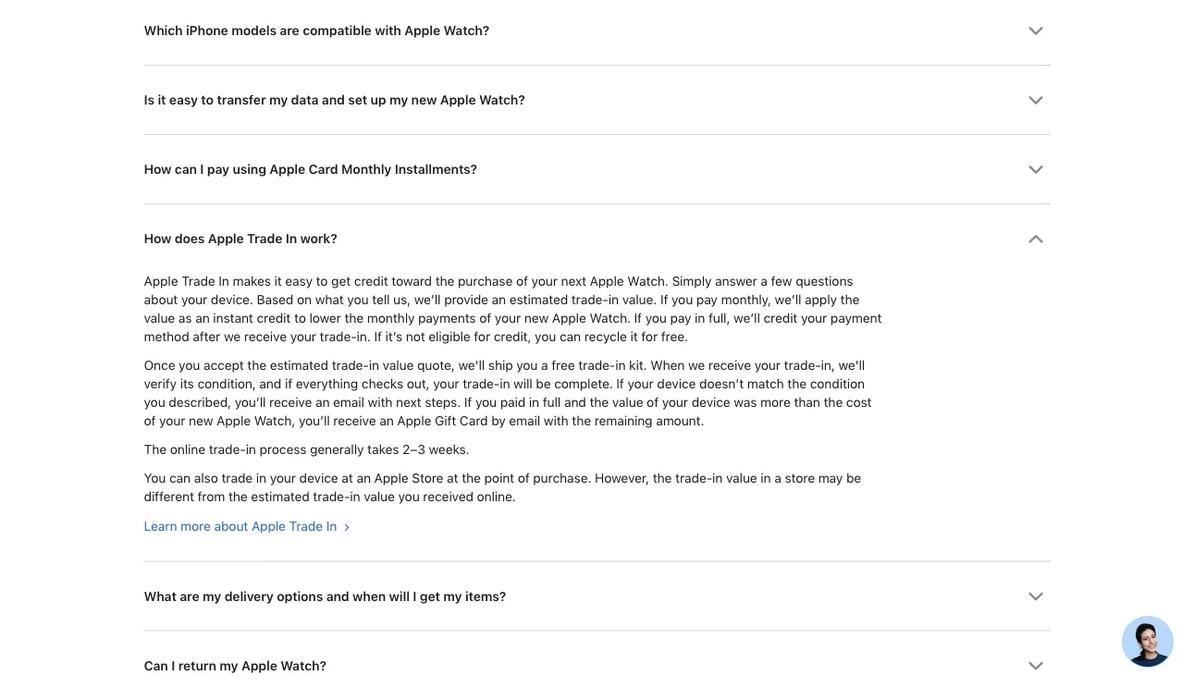 Task type: describe. For each thing, give the bounding box(es) containing it.
2 for from the left
[[642, 329, 658, 345]]

1 vertical spatial email
[[509, 413, 541, 429]]

and left when
[[326, 589, 349, 605]]

your right 'purchase'
[[532, 274, 558, 289]]

out,
[[407, 376, 430, 392]]

gift
[[435, 413, 456, 429]]

payment
[[831, 311, 882, 326]]

monthly,
[[721, 292, 772, 308]]

generally
[[310, 442, 364, 458]]

value.
[[623, 292, 657, 308]]

1 horizontal spatial to
[[294, 311, 306, 326]]

next inside "apple trade in makes it easy to get credit toward the purchase of your next apple watch. simply answer a few questions about your device. based on what you tell us, we'll provide an estimated trade-in value. if you pay monthly, we'll apply the value as an instant credit to lower the monthly payments of your new apple watch. if you pay in full, we'll credit your payment method after we receive your trade-in.  if it's not eligible for credit, you can recycle it for free."
[[561, 274, 587, 289]]

receive down if
[[269, 395, 312, 411]]

1 horizontal spatial credit
[[354, 274, 388, 289]]

learn more about apple trade in
[[144, 519, 340, 534]]

get inside dropdown button
[[420, 589, 440, 605]]

in,
[[822, 358, 836, 374]]

trade
[[222, 471, 253, 487]]

payments
[[418, 311, 476, 326]]

of inside you can also trade in your device at an apple store at the point of purchase. however, the trade-in value in a store may be different from the estimated trade-in value you received online.
[[518, 471, 530, 487]]

cost
[[847, 395, 872, 411]]

using
[[233, 162, 266, 178]]

an down everything
[[316, 395, 330, 411]]

0 vertical spatial watch?
[[444, 23, 490, 39]]

new inside "apple trade in makes it easy to get credit toward the purchase of your next apple watch. simply answer a few questions about your device. based on what you tell us, we'll provide an estimated trade-in value. if you pay monthly, we'll apply the value as an instant credit to lower the monthly payments of your new apple watch. if you pay in full, we'll credit your payment method after we receive your trade-in.  if it's not eligible for credit, you can recycle it for free."
[[525, 311, 549, 326]]

chevrondown image for and
[[1029, 93, 1045, 109]]

you left tell
[[347, 292, 369, 308]]

not
[[406, 329, 425, 345]]

you down verify
[[144, 395, 165, 411]]

1 vertical spatial more
[[181, 519, 211, 534]]

trade inside "apple trade in makes it easy to get credit toward the purchase of your next apple watch. simply answer a few questions about your device. based on what you tell us, we'll provide an estimated trade-in value. if you pay monthly, we'll apply the value as an instant credit to lower the monthly payments of your new apple watch. if you pay in full, we'll credit your payment method after we receive your trade-in.  if it's not eligible for credit, you can recycle it for free."
[[182, 274, 215, 289]]

data
[[291, 92, 319, 108]]

2–3
[[403, 442, 426, 458]]

trade- down ship
[[463, 376, 500, 392]]

get inside "apple trade in makes it easy to get credit toward the purchase of your next apple watch. simply answer a few questions about your device. based on what you tell us, we'll provide an estimated trade-in value. if you pay monthly, we'll apply the value as an instant credit to lower the monthly payments of your new apple watch. if you pay in full, we'll credit your payment method after we receive your trade-in.  if it's not eligible for credit, you can recycle it for free."
[[331, 274, 351, 289]]

can for card
[[175, 162, 197, 178]]

1 vertical spatial about
[[214, 519, 248, 534]]

your down kit.
[[628, 376, 654, 392]]

1 horizontal spatial pay
[[671, 311, 692, 326]]

work?
[[300, 231, 337, 247]]

is it easy to transfer my data and set up my new apple watch? button
[[144, 66, 1051, 135]]

my left data
[[269, 92, 288, 108]]

and left if
[[260, 376, 282, 392]]

models
[[232, 23, 277, 39]]

are inside which iphone models are compatible with apple watch? dropdown button
[[280, 23, 300, 39]]

list item containing how does apple trade in work?
[[144, 204, 1051, 562]]

of right 'purchase'
[[516, 274, 528, 289]]

new inside dropdown button
[[412, 92, 437, 108]]

also
[[194, 471, 218, 487]]

trade- down generally
[[313, 490, 350, 505]]

2 horizontal spatial pay
[[697, 292, 718, 308]]

how does apple trade in work? button
[[144, 205, 1051, 273]]

different
[[144, 490, 194, 505]]

1 we'll from the left
[[459, 358, 485, 374]]

be inside you can also trade in your device at an apple store at the point of purchase. however, the trade-in value in a store may be different from the estimated trade-in value you received online.
[[847, 471, 862, 487]]

how does apple trade in work?
[[144, 231, 337, 247]]

receive up doesn't
[[709, 358, 752, 374]]

estimated inside "apple trade in makes it easy to get credit toward the purchase of your next apple watch. simply answer a few questions about your device. based on what you tell us, we'll provide an estimated trade-in value. if you pay monthly, we'll apply the value as an instant credit to lower the monthly payments of your new apple watch. if you pay in full, we'll credit your payment method after we receive your trade-in.  if it's not eligible for credit, you can recycle it for free."
[[510, 292, 568, 308]]

2 horizontal spatial it
[[631, 329, 638, 345]]

a inside you can also trade in your device at an apple store at the point of purchase. however, the trade-in value in a store may be different from the estimated trade-in value you received online.
[[775, 471, 782, 487]]

my right up
[[390, 92, 408, 108]]

after
[[193, 329, 221, 345]]

of up amount.
[[647, 395, 659, 411]]

estimated inside you can also trade in your device at an apple store at the point of purchase. however, the trade-in value in a store may be different from the estimated trade-in value you received online.
[[251, 490, 310, 505]]

the online trade-in process generally takes 2–3 weeks.
[[144, 442, 470, 458]]

2 horizontal spatial i
[[413, 589, 417, 605]]

an inside you can also trade in your device at an apple store at the point of purchase. however, the trade-in value in a store may be different from the estimated trade-in value you received online.
[[357, 471, 371, 487]]

may
[[819, 471, 843, 487]]

transfer
[[217, 92, 266, 108]]

trade- up complete.
[[579, 358, 616, 374]]

learn
[[144, 519, 177, 534]]

2 vertical spatial trade
[[289, 519, 323, 534]]

learn more about apple trade in link
[[144, 519, 350, 534]]

when
[[651, 358, 685, 374]]

condition,
[[198, 376, 256, 392]]

was
[[734, 395, 758, 411]]

1 vertical spatial with
[[368, 395, 393, 411]]

doesn't
[[700, 376, 744, 392]]

apple down 'does'
[[144, 274, 178, 289]]

monthly
[[342, 162, 392, 178]]

as
[[178, 311, 192, 326]]

how for how can i pay using apple card monthly installments?
[[144, 162, 172, 178]]

trade- up everything
[[332, 358, 369, 374]]

apple down condition,
[[217, 413, 251, 429]]

steps.
[[425, 395, 461, 411]]

options
[[277, 589, 323, 605]]

value left store
[[727, 471, 758, 487]]

your up as
[[181, 292, 207, 308]]

received
[[423, 490, 474, 505]]

can i return my apple watch?
[[144, 658, 327, 674]]

based
[[257, 292, 294, 308]]

once you accept the estimated trade-in value quote, we'll ship you a free trade-in kit. when we receive your trade-in, we'll verify its condition, and if everything checks out, your trade-in will be complete. if your device doesn't match the condition you described, you'll receive an email with next steps. if you paid in full and the value of your device was more than the cost of your new apple watch, you'll receive an apple gift card by email with the remaining amount.
[[144, 358, 872, 429]]

are inside what are my delivery options and when will i get my items? dropdown button
[[180, 589, 199, 605]]

0 horizontal spatial we'll
[[414, 292, 441, 308]]

about inside "apple trade in makes it easy to get credit toward the purchase of your next apple watch. simply answer a few questions about your device. based on what you tell us, we'll provide an estimated trade-in value. if you pay monthly, we'll apply the value as an instant credit to lower the monthly payments of your new apple watch. if you pay in full, we'll credit your payment method after we receive your trade-in.  if it's not eligible for credit, you can recycle it for free."
[[144, 292, 178, 308]]

point
[[485, 471, 515, 487]]

if right in.
[[374, 329, 382, 345]]

method
[[144, 329, 189, 345]]

2 horizontal spatial in
[[326, 519, 337, 534]]

my left items?
[[444, 589, 462, 605]]

online.
[[477, 490, 516, 505]]

apple up 'value.'
[[590, 274, 624, 289]]

to inside dropdown button
[[201, 92, 214, 108]]

you up its
[[179, 358, 200, 374]]

in inside dropdown button
[[286, 231, 297, 247]]

0 horizontal spatial you'll
[[235, 395, 266, 411]]

value up remaining
[[613, 395, 644, 411]]

paid
[[500, 395, 526, 411]]

you down 'value.'
[[646, 311, 667, 326]]

value up checks
[[383, 358, 414, 374]]

card inside the once you accept the estimated trade-in value quote, we'll ship you a free trade-in kit. when we receive your trade-in, we'll verify its condition, and if everything checks out, your trade-in will be complete. if your device doesn't match the condition you described, you'll receive an email with next steps. if you paid in full and the value of your device was more than the cost of your new apple watch, you'll receive an apple gift card by email with the remaining amount.
[[460, 413, 488, 429]]

can
[[144, 658, 168, 674]]

your down lower
[[290, 329, 316, 345]]

1 vertical spatial device
[[692, 395, 731, 411]]

verify
[[144, 376, 177, 392]]

of down provide
[[480, 311, 492, 326]]

1 horizontal spatial we'll
[[734, 311, 761, 326]]

1 horizontal spatial it
[[274, 274, 282, 289]]

2 vertical spatial with
[[544, 413, 569, 429]]

credit,
[[494, 329, 532, 345]]

us,
[[393, 292, 411, 308]]

than
[[795, 395, 821, 411]]

your down 'apply'
[[802, 311, 828, 326]]

you right credit, on the left of the page
[[535, 329, 557, 345]]

an right as
[[195, 311, 210, 326]]

chevrondown image inside how does apple trade in work? dropdown button
[[1029, 232, 1045, 248]]

store
[[412, 471, 444, 487]]

amount.
[[656, 413, 705, 429]]

up
[[371, 92, 386, 108]]

is
[[144, 92, 155, 108]]

you inside you can also trade in your device at an apple store at the point of purchase. however, the trade-in value in a store may be different from the estimated trade-in value you received online.
[[398, 490, 420, 505]]

what
[[144, 589, 177, 605]]

compatible
[[303, 23, 372, 39]]

trade inside dropdown button
[[247, 231, 282, 247]]

my right return
[[220, 658, 238, 674]]

you
[[144, 471, 166, 487]]

makes
[[233, 274, 271, 289]]

1 vertical spatial watch.
[[590, 311, 631, 326]]

iphone
[[186, 23, 228, 39]]

you up by
[[476, 395, 497, 411]]

few
[[772, 274, 793, 289]]

kit.
[[630, 358, 647, 374]]

an down 'purchase'
[[492, 292, 506, 308]]

and left set
[[322, 92, 345, 108]]

match
[[748, 376, 785, 392]]

2 vertical spatial watch?
[[281, 658, 327, 674]]

0 vertical spatial device
[[657, 376, 696, 392]]

online
[[170, 442, 205, 458]]

value inside "apple trade in makes it easy to get credit toward the purchase of your next apple watch. simply answer a few questions about your device. based on what you tell us, we'll provide an estimated trade-in value. if you pay monthly, we'll apply the value as an instant credit to lower the monthly payments of your new apple watch. if you pay in full, we'll credit your payment method after we receive your trade-in.  if it's not eligible for credit, you can recycle it for free."
[[144, 311, 175, 326]]

more inside the once you accept the estimated trade-in value quote, we'll ship you a free trade-in kit. when we receive your trade-in, we'll verify its condition, and if everything checks out, your trade-in will be complete. if your device doesn't match the condition you described, you'll receive an email with next steps. if you paid in full and the value of your device was more than the cost of your new apple watch, you'll receive an apple gift card by email with the remaining amount.
[[761, 395, 791, 411]]

1 vertical spatial to
[[316, 274, 328, 289]]

apple trade in makes it easy to get credit toward the purchase of your next apple watch. simply answer a few questions about your device. based on what you tell us, we'll provide an estimated trade-in value. if you pay monthly, we'll apply the value as an instant credit to lower the monthly payments of your new apple watch. if you pay in full, we'll credit your payment method after we receive your trade-in.  if it's not eligible for credit, you can recycle it for free.
[[144, 274, 882, 345]]

apple right 'does'
[[208, 231, 244, 247]]

new inside the once you accept the estimated trade-in value quote, we'll ship you a free trade-in kit. when we receive your trade-in, we'll verify its condition, and if everything checks out, your trade-in will be complete. if your device doesn't match the condition you described, you'll receive an email with next steps. if you paid in full and the value of your device was more than the cost of your new apple watch, you'll receive an apple gift card by email with the remaining amount.
[[189, 413, 213, 429]]

recycle
[[585, 329, 627, 345]]

2 horizontal spatial credit
[[764, 311, 798, 326]]



Task type: vqa. For each thing, say whether or not it's contained in the screenshot.
THE ONLINE TRADE-IN PROCESS GENERALLY TAKES 2–3 WEEKS.
yes



Task type: locate. For each thing, give the bounding box(es) containing it.
0 horizontal spatial i
[[171, 658, 175, 674]]

instant
[[213, 311, 253, 326]]

at
[[342, 471, 353, 487], [447, 471, 459, 487]]

provide
[[444, 292, 489, 308]]

pay up free.
[[671, 311, 692, 326]]

a left few
[[761, 274, 768, 289]]

next inside the once you accept the estimated trade-in value quote, we'll ship you a free trade-in kit. when we receive your trade-in, we'll verify its condition, and if everything checks out, your trade-in will be complete. if your device doesn't match the condition you described, you'll receive an email with next steps. if you paid in full and the value of your device was more than the cost of your new apple watch, you'll receive an apple gift card by email with the remaining amount.
[[396, 395, 422, 411]]

receive
[[244, 329, 287, 345], [709, 358, 752, 374], [269, 395, 312, 411], [333, 413, 376, 429]]

pay inside dropdown button
[[207, 162, 229, 178]]

1 vertical spatial a
[[541, 358, 548, 374]]

we'll left ship
[[459, 358, 485, 374]]

what are my delivery options and when will i get my items?
[[144, 589, 506, 605]]

1 vertical spatial next
[[396, 395, 422, 411]]

0 vertical spatial can
[[175, 162, 197, 178]]

receive up generally
[[333, 413, 376, 429]]

with
[[375, 23, 401, 39], [368, 395, 393, 411], [544, 413, 569, 429]]

with down checks
[[368, 395, 393, 411]]

lower
[[310, 311, 341, 326]]

described,
[[169, 395, 231, 411]]

2 vertical spatial new
[[189, 413, 213, 429]]

1 vertical spatial in
[[219, 274, 229, 289]]

an up takes
[[380, 413, 394, 429]]

when
[[353, 589, 386, 605]]

which
[[144, 23, 183, 39]]

0 vertical spatial trade
[[247, 231, 282, 247]]

can inside dropdown button
[[175, 162, 197, 178]]

1 vertical spatial will
[[389, 589, 410, 605]]

0 horizontal spatial next
[[396, 395, 422, 411]]

a inside "apple trade in makes it easy to get credit toward the purchase of your next apple watch. simply answer a few questions about your device. based on what you tell us, we'll provide an estimated trade-in value. if you pay monthly, we'll apply the value as an instant credit to lower the monthly payments of your new apple watch. if you pay in full, we'll credit your payment method after we receive your trade-in.  if it's not eligible for credit, you can recycle it for free."
[[761, 274, 768, 289]]

once
[[144, 358, 175, 374]]

1 horizontal spatial about
[[214, 519, 248, 534]]

i
[[200, 162, 204, 178], [413, 589, 417, 605], [171, 658, 175, 674]]

your up amount.
[[662, 395, 689, 411]]

3 chevrondown image from the top
[[1029, 589, 1045, 605]]

apple up 'recycle'
[[552, 311, 587, 326]]

chevrondown image for i
[[1029, 589, 1045, 605]]

toward
[[392, 274, 432, 289]]

for
[[474, 329, 491, 345], [642, 329, 658, 345]]

email down everything
[[333, 395, 365, 411]]

trade-
[[572, 292, 609, 308], [320, 329, 357, 345], [332, 358, 369, 374], [579, 358, 616, 374], [785, 358, 822, 374], [463, 376, 500, 392], [209, 442, 246, 458], [676, 471, 713, 487], [313, 490, 350, 505]]

from
[[198, 490, 225, 505]]

you right ship
[[517, 358, 538, 374]]

1 vertical spatial you'll
[[299, 413, 330, 429]]

condition
[[811, 376, 865, 392]]

complete.
[[555, 376, 613, 392]]

apple right return
[[242, 658, 277, 674]]

watch. up 'value.'
[[628, 274, 669, 289]]

1 horizontal spatial email
[[509, 413, 541, 429]]

if
[[661, 292, 669, 308], [635, 311, 642, 326], [374, 329, 382, 345], [617, 376, 625, 392], [464, 395, 472, 411]]

device down "the online trade-in process generally takes 2–3 weeks."
[[300, 471, 338, 487]]

card inside dropdown button
[[309, 162, 338, 178]]

for left credit, on the left of the page
[[474, 329, 491, 345]]

you down store
[[398, 490, 420, 505]]

chevrondown image inside can i return my apple watch? dropdown button
[[1029, 659, 1045, 675]]

1 vertical spatial be
[[847, 471, 862, 487]]

chevrondown image inside how can i pay using apple card monthly installments? dropdown button
[[1029, 162, 1045, 178]]

its
[[180, 376, 194, 392]]

0 horizontal spatial more
[[181, 519, 211, 534]]

apple down takes
[[374, 471, 409, 487]]

0 horizontal spatial be
[[536, 376, 551, 392]]

0 horizontal spatial new
[[189, 413, 213, 429]]

tell
[[372, 292, 390, 308]]

1 vertical spatial can
[[560, 329, 581, 345]]

get up what at the left of page
[[331, 274, 351, 289]]

on
[[297, 292, 312, 308]]

0 horizontal spatial for
[[474, 329, 491, 345]]

we right when
[[689, 358, 705, 374]]

will right when
[[389, 589, 410, 605]]

it up based
[[274, 274, 282, 289]]

2 vertical spatial device
[[300, 471, 338, 487]]

2 how from the top
[[144, 231, 172, 247]]

items?
[[466, 589, 506, 605]]

receive inside "apple trade in makes it easy to get credit toward the purchase of your next apple watch. simply answer a few questions about your device. based on what you tell us, we'll provide an estimated trade-in value. if you pay monthly, we'll apply the value as an instant credit to lower the monthly payments of your new apple watch. if you pay in full, we'll credit your payment method after we receive your trade-in.  if it's not eligible for credit, you can recycle it for free."
[[244, 329, 287, 345]]

receive down "instant"
[[244, 329, 287, 345]]

will inside the once you accept the estimated trade-in value quote, we'll ship you a free trade-in kit. when we receive your trade-in, we'll verify its condition, and if everything checks out, your trade-in will be complete. if your device doesn't match the condition you described, you'll receive an email with next steps. if you paid in full and the value of your device was more than the cost of your new apple watch, you'll receive an apple gift card by email with the remaining amount.
[[514, 376, 533, 392]]

value down takes
[[364, 490, 395, 505]]

new down described,
[[189, 413, 213, 429]]

however,
[[595, 471, 650, 487]]

pay left using
[[207, 162, 229, 178]]

2 vertical spatial chevrondown image
[[1029, 659, 1045, 675]]

2 we'll from the left
[[839, 358, 866, 374]]

0 vertical spatial chevrondown image
[[1029, 24, 1045, 39]]

apple up installments?
[[440, 92, 476, 108]]

easy up on
[[285, 274, 313, 289]]

full
[[543, 395, 561, 411]]

what are my delivery options and when will i get my items? button
[[144, 563, 1051, 631]]

which iphone models are compatible with apple watch? button
[[144, 0, 1051, 65]]

1 chevrondown image from the top
[[1029, 24, 1045, 39]]

0 horizontal spatial credit
[[257, 311, 291, 326]]

2 horizontal spatial new
[[525, 311, 549, 326]]

a inside the once you accept the estimated trade-in value quote, we'll ship you a free trade-in kit. when we receive your trade-in, we'll verify its condition, and if everything checks out, your trade-in will be complete. if your device doesn't match the condition you described, you'll receive an email with next steps. if you paid in full and the value of your device was more than the cost of your new apple watch, you'll receive an apple gift card by email with the remaining amount.
[[541, 358, 548, 374]]

2 vertical spatial pay
[[671, 311, 692, 326]]

purchase
[[458, 274, 513, 289]]

0 vertical spatial to
[[201, 92, 214, 108]]

trade- down amount.
[[676, 471, 713, 487]]

set
[[348, 92, 367, 108]]

answer
[[716, 274, 758, 289]]

remaining
[[595, 413, 653, 429]]

if
[[285, 376, 292, 392]]

device
[[657, 376, 696, 392], [692, 395, 731, 411], [300, 471, 338, 487]]

is it easy to transfer my data and set up my new apple watch?
[[144, 92, 525, 108]]

of
[[516, 274, 528, 289], [480, 311, 492, 326], [647, 395, 659, 411], [144, 413, 156, 429], [518, 471, 530, 487]]

and down complete.
[[565, 395, 587, 411]]

full,
[[709, 311, 731, 326]]

0 vertical spatial will
[[514, 376, 533, 392]]

apple down trade at left bottom
[[252, 519, 286, 534]]

credit
[[354, 274, 388, 289], [257, 311, 291, 326], [764, 311, 798, 326]]

1 vertical spatial chevrondown image
[[1029, 232, 1045, 248]]

0 vertical spatial be
[[536, 376, 551, 392]]

takes
[[368, 442, 399, 458]]

trade up makes
[[247, 231, 282, 247]]

0 horizontal spatial pay
[[207, 162, 229, 178]]

get
[[331, 274, 351, 289], [420, 589, 440, 605]]

1 vertical spatial trade
[[182, 274, 215, 289]]

1 horizontal spatial for
[[642, 329, 658, 345]]

what
[[315, 292, 344, 308]]

1 horizontal spatial trade
[[247, 231, 282, 247]]

2 vertical spatial it
[[631, 329, 638, 345]]

chevrondown image
[[1029, 24, 1045, 39], [1029, 93, 1045, 109], [1029, 659, 1045, 675]]

are right what
[[180, 589, 199, 605]]

be inside the once you accept the estimated trade-in value quote, we'll ship you a free trade-in kit. when we receive your trade-in, we'll verify its condition, and if everything checks out, your trade-in will be complete. if your device doesn't match the condition you described, you'll receive an email with next steps. if you paid in full and the value of your device was more than the cost of your new apple watch, you'll receive an apple gift card by email with the remaining amount.
[[536, 376, 551, 392]]

new
[[412, 92, 437, 108], [525, 311, 549, 326], [189, 413, 213, 429]]

easy inside dropdown button
[[169, 92, 198, 108]]

in
[[609, 292, 619, 308], [695, 311, 706, 326], [369, 358, 379, 374], [616, 358, 626, 374], [500, 376, 510, 392], [529, 395, 540, 411], [246, 442, 256, 458], [256, 471, 267, 487], [713, 471, 723, 487], [761, 471, 772, 487], [350, 490, 360, 505]]

your inside you can also trade in your device at an apple store at the point of purchase. however, the trade-in value in a store may be different from the estimated trade-in value you received online.
[[270, 471, 296, 487]]

0 vertical spatial how
[[144, 162, 172, 178]]

we'll down few
[[775, 292, 802, 308]]

0 horizontal spatial it
[[158, 92, 166, 108]]

easy inside "apple trade in makes it easy to get credit toward the purchase of your next apple watch. simply answer a few questions about your device. based on what you tell us, we'll provide an estimated trade-in value. if you pay monthly, we'll apply the value as an instant credit to lower the monthly payments of your new apple watch. if you pay in full, we'll credit your payment method after we receive your trade-in.  if it's not eligible for credit, you can recycle it for free."
[[285, 274, 313, 289]]

0 horizontal spatial email
[[333, 395, 365, 411]]

delivery
[[225, 589, 274, 605]]

your up the steps.
[[433, 376, 460, 392]]

of up the
[[144, 413, 156, 429]]

we inside "apple trade in makes it easy to get credit toward the purchase of your next apple watch. simply answer a few questions about your device. based on what you tell us, we'll provide an estimated trade-in value. if you pay monthly, we'll apply the value as an instant credit to lower the monthly payments of your new apple watch. if you pay in full, we'll credit your payment method after we receive your trade-in.  if it's not eligible for credit, you can recycle it for free."
[[224, 329, 241, 345]]

eligible
[[429, 329, 471, 345]]

it inside dropdown button
[[158, 92, 166, 108]]

your up online
[[159, 413, 185, 429]]

your up match
[[755, 358, 781, 374]]

list item
[[144, 204, 1051, 562]]

email down paid
[[509, 413, 541, 429]]

questions
[[796, 274, 854, 289]]

1 horizontal spatial we'll
[[839, 358, 866, 374]]

chevrondown image for installments?
[[1029, 162, 1045, 178]]

a left free
[[541, 358, 548, 374]]

chevrondown image inside what are my delivery options and when will i get my items? dropdown button
[[1029, 589, 1045, 605]]

3 chevrondown image from the top
[[1029, 659, 1045, 675]]

how inside dropdown button
[[144, 231, 172, 247]]

your up credit, on the left of the page
[[495, 311, 521, 326]]

1 horizontal spatial a
[[761, 274, 768, 289]]

0 vertical spatial estimated
[[510, 292, 568, 308]]

2 vertical spatial can
[[169, 471, 191, 487]]

and
[[322, 92, 345, 108], [260, 376, 282, 392], [565, 395, 587, 411], [326, 589, 349, 605]]

checks
[[362, 376, 404, 392]]

trade- up 'recycle'
[[572, 292, 609, 308]]

if down 'value.'
[[635, 311, 642, 326]]

can inside you can also trade in your device at an apple store at the point of purchase. however, the trade-in value in a store may be different from the estimated trade-in value you received online.
[[169, 471, 191, 487]]

be up full
[[536, 376, 551, 392]]

apple up 2–3
[[397, 413, 432, 429]]

1 horizontal spatial in
[[286, 231, 297, 247]]

in.
[[357, 329, 371, 345]]

how down is
[[144, 162, 172, 178]]

how inside dropdown button
[[144, 162, 172, 178]]

watch. up 'recycle'
[[590, 311, 631, 326]]

1 chevrondown image from the top
[[1029, 162, 1045, 178]]

next
[[561, 274, 587, 289], [396, 395, 422, 411]]

apply
[[805, 292, 838, 308]]

1 vertical spatial chevrondown image
[[1029, 93, 1045, 109]]

how left 'does'
[[144, 231, 172, 247]]

card left monthly
[[309, 162, 338, 178]]

if right complete.
[[617, 376, 625, 392]]

1 vertical spatial card
[[460, 413, 488, 429]]

2 vertical spatial i
[[171, 658, 175, 674]]

more down the 'from'
[[181, 519, 211, 534]]

how can i pay using apple card monthly installments?
[[144, 162, 478, 178]]

estimated up the learn more about apple trade in link
[[251, 490, 310, 505]]

1 vertical spatial i
[[413, 589, 417, 605]]

in inside "apple trade in makes it easy to get credit toward the purchase of your next apple watch. simply answer a few questions about your device. based on what you tell us, we'll provide an estimated trade-in value. if you pay monthly, we'll apply the value as an instant credit to lower the monthly payments of your new apple watch. if you pay in full, we'll credit your payment method after we receive your trade-in.  if it's not eligible for credit, you can recycle it for free."
[[219, 274, 229, 289]]

1 how from the top
[[144, 162, 172, 178]]

2 vertical spatial a
[[775, 471, 782, 487]]

1 horizontal spatial easy
[[285, 274, 313, 289]]

0 vertical spatial a
[[761, 274, 768, 289]]

0 horizontal spatial about
[[144, 292, 178, 308]]

you'll
[[235, 395, 266, 411], [299, 413, 330, 429]]

watch,
[[254, 413, 295, 429]]

credit down few
[[764, 311, 798, 326]]

we
[[224, 329, 241, 345], [689, 358, 705, 374]]

new right up
[[412, 92, 437, 108]]

apple right compatible
[[405, 23, 441, 39]]

0 vertical spatial watch.
[[628, 274, 669, 289]]

installments?
[[395, 162, 478, 178]]

2 vertical spatial to
[[294, 311, 306, 326]]

will inside dropdown button
[[389, 589, 410, 605]]

1 horizontal spatial more
[[761, 395, 791, 411]]

trade- down lower
[[320, 329, 357, 345]]

weeks.
[[429, 442, 470, 458]]

0 vertical spatial you'll
[[235, 395, 266, 411]]

accept
[[204, 358, 244, 374]]

with inside dropdown button
[[375, 23, 401, 39]]

2 vertical spatial in
[[326, 519, 337, 534]]

store
[[785, 471, 815, 487]]

1 horizontal spatial get
[[420, 589, 440, 605]]

if right 'value.'
[[661, 292, 669, 308]]

return
[[178, 658, 216, 674]]

at up "received" in the left bottom of the page
[[447, 471, 459, 487]]

0 vertical spatial chevrondown image
[[1029, 162, 1045, 178]]

1 vertical spatial estimated
[[270, 358, 329, 374]]

we down "instant"
[[224, 329, 241, 345]]

1 horizontal spatial will
[[514, 376, 533, 392]]

next down out,
[[396, 395, 422, 411]]

0 horizontal spatial a
[[541, 358, 548, 374]]

everything
[[296, 376, 358, 392]]

2 horizontal spatial to
[[316, 274, 328, 289]]

trade- up than
[[785, 358, 822, 374]]

can up different
[[169, 471, 191, 487]]

we inside the once you accept the estimated trade-in value quote, we'll ship you a free trade-in kit. when we receive your trade-in, we'll verify its condition, and if everything checks out, your trade-in will be complete. if your device doesn't match the condition you described, you'll receive an email with next steps. if you paid in full and the value of your device was more than the cost of your new apple watch, you'll receive an apple gift card by email with the remaining amount.
[[689, 358, 705, 374]]

0 vertical spatial email
[[333, 395, 365, 411]]

2 horizontal spatial trade
[[289, 519, 323, 534]]

1 horizontal spatial we
[[689, 358, 705, 374]]

1 horizontal spatial you'll
[[299, 413, 330, 429]]

0 horizontal spatial in
[[219, 274, 229, 289]]

my left delivery
[[203, 589, 221, 605]]

credit up tell
[[354, 274, 388, 289]]

ship
[[489, 358, 513, 374]]

does
[[175, 231, 205, 247]]

apple inside you can also trade in your device at an apple store at the point of purchase. however, the trade-in value in a store may be different from the estimated trade-in value you received online.
[[374, 471, 409, 487]]

1 vertical spatial get
[[420, 589, 440, 605]]

1 vertical spatial new
[[525, 311, 549, 326]]

get left items?
[[420, 589, 440, 605]]

1 horizontal spatial at
[[447, 471, 459, 487]]

it's
[[385, 329, 403, 345]]

2 horizontal spatial we'll
[[775, 292, 802, 308]]

it right 'recycle'
[[631, 329, 638, 345]]

1 vertical spatial easy
[[285, 274, 313, 289]]

in left work?
[[286, 231, 297, 247]]

my
[[269, 92, 288, 108], [390, 92, 408, 108], [203, 589, 221, 605], [444, 589, 462, 605], [220, 658, 238, 674]]

trade- up trade at left bottom
[[209, 442, 246, 458]]

2 vertical spatial chevrondown image
[[1029, 589, 1045, 605]]

by
[[492, 413, 506, 429]]

0 horizontal spatial to
[[201, 92, 214, 108]]

in up what are my delivery options and when will i get my items?
[[326, 519, 337, 534]]

1 vertical spatial are
[[180, 589, 199, 605]]

0 vertical spatial i
[[200, 162, 204, 178]]

we'll down monthly,
[[734, 311, 761, 326]]

easy right is
[[169, 92, 198, 108]]

chevrondown image for watch?
[[1029, 24, 1045, 39]]

be right may
[[847, 471, 862, 487]]

apple
[[405, 23, 441, 39], [440, 92, 476, 108], [270, 162, 306, 178], [208, 231, 244, 247], [144, 274, 178, 289], [590, 274, 624, 289], [552, 311, 587, 326], [217, 413, 251, 429], [397, 413, 432, 429], [374, 471, 409, 487], [252, 519, 286, 534], [242, 658, 277, 674]]

0 horizontal spatial we
[[224, 329, 241, 345]]

which iphone models are compatible with apple watch?
[[144, 23, 490, 39]]

0 horizontal spatial we'll
[[459, 358, 485, 374]]

0 vertical spatial card
[[309, 162, 338, 178]]

1 at from the left
[[342, 471, 353, 487]]

apple inside dropdown button
[[270, 162, 306, 178]]

0 vertical spatial next
[[561, 274, 587, 289]]

1 vertical spatial it
[[274, 274, 282, 289]]

if right the steps.
[[464, 395, 472, 411]]

device.
[[211, 292, 253, 308]]

in up device.
[[219, 274, 229, 289]]

1 horizontal spatial i
[[200, 162, 204, 178]]

chevrondown image inside which iphone models are compatible with apple watch? dropdown button
[[1029, 24, 1045, 39]]

2 chevrondown image from the top
[[1029, 93, 1045, 109]]

how for how does apple trade in work?
[[144, 231, 172, 247]]

1 vertical spatial watch?
[[479, 92, 525, 108]]

you can also trade in your device at an apple store at the point of purchase. however, the trade-in value in a store may be different from the estimated trade-in value you received online.
[[144, 471, 862, 505]]

chevrondown image
[[1029, 162, 1045, 178], [1029, 232, 1045, 248], [1029, 589, 1045, 605]]

device inside you can also trade in your device at an apple store at the point of purchase. however, the trade-in value in a store may be different from the estimated trade-in value you received online.
[[300, 471, 338, 487]]

1 for from the left
[[474, 329, 491, 345]]

i inside dropdown button
[[200, 162, 204, 178]]

can inside "apple trade in makes it easy to get credit toward the purchase of your next apple watch. simply answer a few questions about your device. based on what you tell us, we'll provide an estimated trade-in value. if you pay monthly, we'll apply the value as an instant credit to lower the monthly payments of your new apple watch. if you pay in full, we'll credit your payment method after we receive your trade-in.  if it's not eligible for credit, you can recycle it for free."
[[560, 329, 581, 345]]

card
[[309, 162, 338, 178], [460, 413, 488, 429]]

can for device
[[169, 471, 191, 487]]

simply
[[672, 274, 712, 289]]

to left the transfer
[[201, 92, 214, 108]]

1 horizontal spatial be
[[847, 471, 862, 487]]

a
[[761, 274, 768, 289], [541, 358, 548, 374], [775, 471, 782, 487]]

1 horizontal spatial card
[[460, 413, 488, 429]]

i right when
[[413, 589, 417, 605]]

apple right using
[[270, 162, 306, 178]]

will
[[514, 376, 533, 392], [389, 589, 410, 605]]

0 horizontal spatial at
[[342, 471, 353, 487]]

chevrondown image inside "is it easy to transfer my data and set up my new apple watch?" dropdown button
[[1029, 93, 1045, 109]]

2 chevrondown image from the top
[[1029, 232, 1045, 248]]

process
[[260, 442, 307, 458]]

2 at from the left
[[447, 471, 459, 487]]

new up credit, on the left of the page
[[525, 311, 549, 326]]

0 vertical spatial pay
[[207, 162, 229, 178]]

free
[[552, 358, 575, 374]]

0 horizontal spatial are
[[180, 589, 199, 605]]

estimated inside the once you accept the estimated trade-in value quote, we'll ship you a free trade-in kit. when we receive your trade-in, we'll verify its condition, and if everything checks out, your trade-in will be complete. if your device doesn't match the condition you described, you'll receive an email with next steps. if you paid in full and the value of your device was more than the cost of your new apple watch, you'll receive an apple gift card by email with the remaining amount.
[[270, 358, 329, 374]]

you down simply
[[672, 292, 693, 308]]

to
[[201, 92, 214, 108], [316, 274, 328, 289], [294, 311, 306, 326]]



